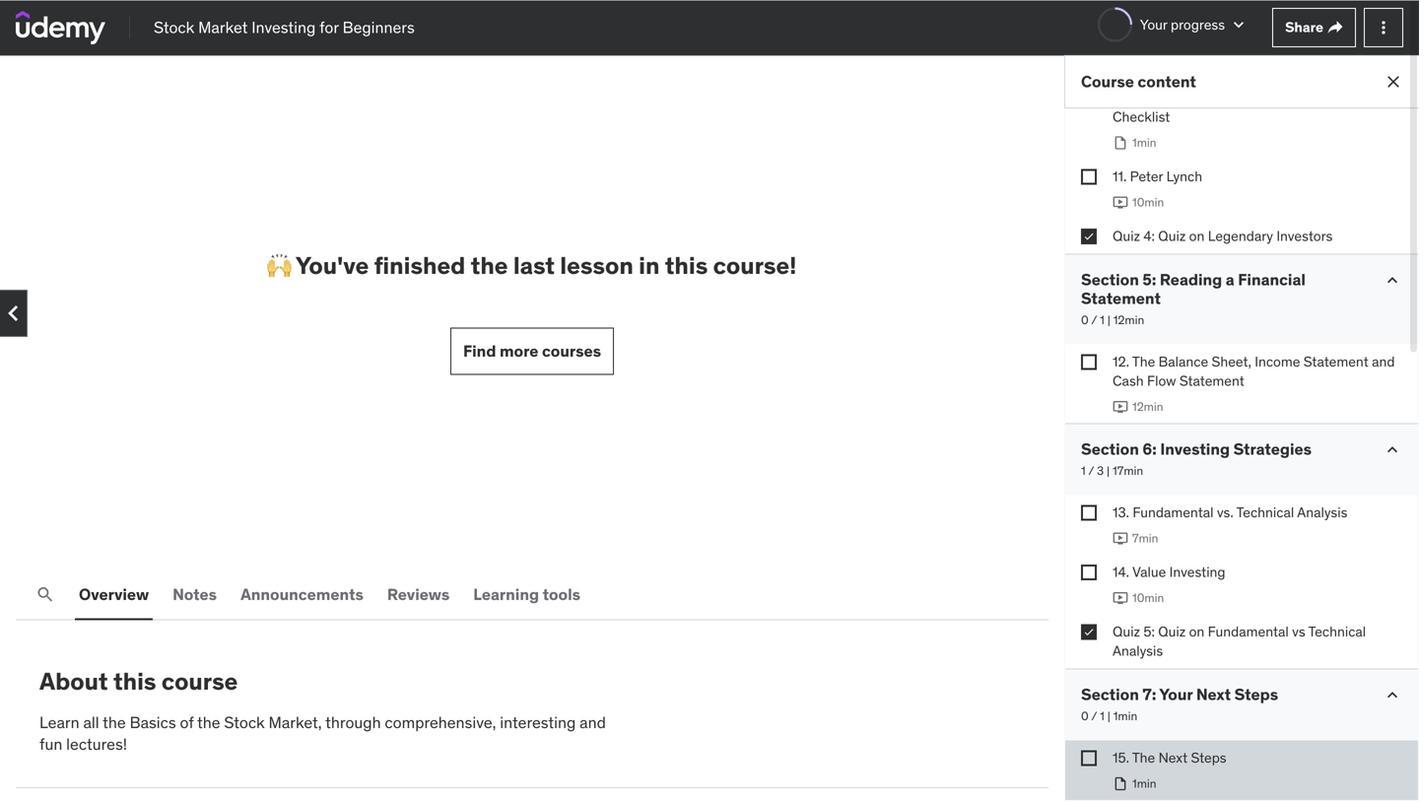 Task type: describe. For each thing, give the bounding box(es) containing it.
cash
[[1113, 372, 1144, 390]]

announcements button
[[237, 571, 368, 618]]

course content
[[1082, 71, 1197, 92]]

14.
[[1113, 563, 1130, 581]]

actions image
[[1374, 17, 1394, 37]]

0 horizontal spatial steps
[[1192, 749, 1227, 767]]

legendary
[[1209, 227, 1274, 245]]

vs.
[[1218, 504, 1234, 522]]

start philip fisher's 15-point investment checklist image
[[1113, 135, 1129, 151]]

share button
[[1273, 7, 1357, 47]]

tools
[[543, 584, 581, 604]]

| inside the section 6: investing strategies 1 / 3 | 17min
[[1107, 464, 1110, 479]]

fun
[[39, 734, 62, 754]]

notes button
[[169, 571, 221, 618]]

on for legendary
[[1190, 227, 1205, 245]]

in
[[639, 251, 660, 280]]

close course content sidebar image
[[1384, 72, 1404, 92]]

balance
[[1159, 353, 1209, 371]]

flow
[[1148, 372, 1177, 390]]

vs
[[1293, 623, 1306, 641]]

all
[[83, 712, 99, 732]]

13.
[[1113, 504, 1130, 522]]

course
[[162, 667, 238, 696]]

0 vertical spatial technical
[[1237, 504, 1295, 522]]

6:
[[1143, 439, 1157, 459]]

small image inside the your progress "dropdown button"
[[1230, 14, 1249, 34]]

🙌 you've finished the last lesson in this course!
[[268, 251, 797, 280]]

section for /
[[1082, 439, 1140, 459]]

play fundamental vs. technical analysis image
[[1113, 531, 1129, 547]]

steps inside section 7: your next steps 0 / 1 | 1min
[[1235, 685, 1279, 705]]

start the next steps image
[[1113, 776, 1129, 792]]

reviews button
[[383, 571, 454, 618]]

interesting
[[500, 712, 576, 732]]

quiz 5: quiz on fundamental vs technical analysis
[[1113, 623, 1367, 660]]

overview
[[79, 584, 149, 604]]

stock market investing for beginners link
[[154, 16, 415, 38]]

🙌
[[268, 251, 291, 280]]

7:
[[1143, 685, 1157, 705]]

through
[[326, 712, 381, 732]]

of
[[180, 712, 194, 732]]

learning tools button
[[470, 571, 585, 618]]

reviews
[[387, 584, 450, 604]]

1 vertical spatial 12min
[[1133, 400, 1164, 415]]

3
[[1098, 464, 1104, 479]]

overview button
[[75, 571, 153, 618]]

udemy image
[[16, 10, 106, 44]]

investment
[[1278, 89, 1347, 106]]

/ inside the section 6: investing strategies 1 / 3 | 17min
[[1089, 464, 1095, 479]]

the for 12.
[[1133, 353, 1156, 371]]

0 vertical spatial fundamental
[[1133, 504, 1214, 522]]

4:
[[1144, 227, 1156, 245]]

| inside section 7: your next steps 0 / 1 | 1min
[[1108, 709, 1111, 724]]

for
[[320, 17, 339, 37]]

xsmall image for 13.
[[1082, 505, 1097, 521]]

quiz down the 14. value investing
[[1159, 623, 1186, 641]]

on for fundamental
[[1190, 623, 1205, 641]]

a
[[1226, 270, 1235, 290]]

0 vertical spatial this
[[665, 251, 708, 280]]

value
[[1133, 563, 1167, 581]]

0 inside section 7: your next steps 0 / 1 | 1min
[[1082, 709, 1089, 724]]

financial
[[1239, 270, 1306, 290]]

section 7: your next steps button
[[1082, 685, 1279, 705]]

5: for quiz
[[1144, 623, 1155, 641]]

lectures!
[[66, 734, 127, 754]]

1 inside section 7: your next steps 0 / 1 | 1min
[[1100, 709, 1105, 724]]

10. philip fisher's 15-point investment checklist
[[1113, 89, 1347, 126]]

1 horizontal spatial the
[[197, 712, 220, 732]]

about this course
[[39, 667, 238, 696]]

quiz left 4: on the right of page
[[1113, 227, 1141, 245]]

income
[[1255, 353, 1301, 371]]

comprehensive,
[[385, 712, 496, 732]]

0 horizontal spatial the
[[103, 712, 126, 732]]

finished
[[374, 251, 466, 280]]

10.
[[1113, 89, 1130, 106]]

next inside section 7: your next steps 0 / 1 | 1min
[[1197, 685, 1232, 705]]

17min
[[1113, 464, 1144, 479]]

stock market investing for beginners
[[154, 17, 415, 37]]

your inside "dropdown button"
[[1141, 15, 1168, 33]]

about
[[39, 667, 108, 696]]

your progress button
[[1098, 7, 1249, 41]]

investing for for
[[252, 17, 316, 37]]

last
[[514, 251, 555, 280]]

search image
[[35, 585, 55, 604]]

learn
[[39, 712, 79, 732]]

/ inside "section 5: reading a financial statement 0 / 1 | 12min"
[[1092, 313, 1098, 328]]

technical inside quiz 5: quiz on fundamental vs technical analysis
[[1309, 623, 1367, 641]]

analysis inside quiz 5: quiz on fundamental vs technical analysis
[[1113, 642, 1164, 660]]

5: for section
[[1143, 270, 1157, 290]]

sheet,
[[1212, 353, 1252, 371]]

your inside section 7: your next steps 0 / 1 | 1min
[[1160, 685, 1193, 705]]



Task type: vqa. For each thing, say whether or not it's contained in the screenshot.
rightmost &
no



Task type: locate. For each thing, give the bounding box(es) containing it.
the right 15.
[[1133, 749, 1156, 767]]

1 vertical spatial steps
[[1192, 749, 1227, 767]]

12min
[[1114, 313, 1145, 328], [1133, 400, 1164, 415]]

2 vertical spatial section
[[1082, 685, 1140, 705]]

1 horizontal spatial next
[[1197, 685, 1232, 705]]

xsmall image left 15.
[[1082, 751, 1097, 767]]

section left 7:
[[1082, 685, 1140, 705]]

0 vertical spatial section
[[1082, 270, 1140, 290]]

1 vertical spatial the
[[1133, 749, 1156, 767]]

market
[[198, 17, 248, 37]]

progress
[[1171, 15, 1226, 33]]

quiz down play value investing image
[[1113, 623, 1141, 641]]

stock inside learn all the basics of the stock market, through comprehensive, interesting and fun lectures!
[[224, 712, 265, 732]]

checklist
[[1113, 108, 1171, 126]]

12.
[[1113, 353, 1130, 371]]

1 vertical spatial small image
[[1383, 440, 1403, 460]]

on left legendary
[[1190, 227, 1205, 245]]

investing inside the section 6: investing strategies 1 / 3 | 17min
[[1161, 439, 1231, 459]]

/ inside section 7: your next steps 0 / 1 | 1min
[[1092, 709, 1098, 724]]

point
[[1242, 89, 1274, 106]]

investing right the 6:
[[1161, 439, 1231, 459]]

xsmall image
[[1082, 354, 1097, 370], [1082, 505, 1097, 521], [1082, 565, 1097, 581], [1082, 751, 1097, 767]]

stock left 'market,'
[[224, 712, 265, 732]]

announcements
[[241, 584, 364, 604]]

0 vertical spatial /
[[1092, 313, 1098, 328]]

1 horizontal spatial technical
[[1309, 623, 1367, 641]]

1 vertical spatial statement
[[1304, 353, 1369, 371]]

fundamental up 7min at the bottom right of the page
[[1133, 504, 1214, 522]]

1 vertical spatial analysis
[[1113, 642, 1164, 660]]

technical right vs.
[[1237, 504, 1295, 522]]

courses
[[542, 340, 601, 361]]

12min up 12. in the right of the page
[[1114, 313, 1145, 328]]

section 6: investing strategies button
[[1082, 439, 1312, 459]]

0 vertical spatial on
[[1190, 227, 1205, 245]]

1 vertical spatial 1
[[1082, 464, 1086, 479]]

section 5: reading a financial statement button
[[1082, 270, 1368, 309]]

steps
[[1235, 685, 1279, 705], [1192, 749, 1227, 767]]

on inside quiz 5: quiz on fundamental vs technical analysis
[[1190, 623, 1205, 641]]

0 vertical spatial the
[[1133, 353, 1156, 371]]

play peter lynch image
[[1113, 195, 1129, 210]]

quiz
[[1113, 227, 1141, 245], [1159, 227, 1186, 245], [1113, 623, 1141, 641], [1159, 623, 1186, 641]]

quiz right 4: on the right of page
[[1159, 227, 1186, 245]]

1 vertical spatial technical
[[1309, 623, 1367, 641]]

1 horizontal spatial and
[[1373, 353, 1396, 371]]

2 vertical spatial /
[[1092, 709, 1098, 724]]

xsmall image inside share button
[[1328, 19, 1344, 35]]

and inside 12. the balance sheet, income statement and cash flow statement
[[1373, 353, 1396, 371]]

0 vertical spatial small image
[[1383, 271, 1403, 290]]

1min for 10. philip fisher's 15-point investment checklist
[[1133, 135, 1157, 150]]

2 0 from the top
[[1082, 709, 1089, 724]]

| inside "section 5: reading a financial statement 0 / 1 | 12min"
[[1108, 313, 1111, 328]]

section down play peter lynch image
[[1082, 270, 1140, 290]]

xsmall image left 12. in the right of the page
[[1082, 354, 1097, 370]]

1 xsmall image from the top
[[1082, 354, 1097, 370]]

sidebar element
[[1065, 0, 1420, 802]]

3 section from the top
[[1082, 685, 1140, 705]]

0 vertical spatial your
[[1141, 15, 1168, 33]]

investing for strategies
[[1161, 439, 1231, 459]]

0 vertical spatial 0
[[1082, 313, 1089, 328]]

2 section from the top
[[1082, 439, 1140, 459]]

0 vertical spatial next
[[1197, 685, 1232, 705]]

1min
[[1133, 135, 1157, 150], [1114, 709, 1138, 724], [1133, 777, 1157, 792]]

1 horizontal spatial stock
[[224, 712, 265, 732]]

1 vertical spatial on
[[1190, 623, 1205, 641]]

course!
[[713, 251, 797, 280]]

2 vertical spatial statement
[[1180, 372, 1245, 390]]

1min up 15.
[[1114, 709, 1138, 724]]

0 vertical spatial steps
[[1235, 685, 1279, 705]]

the left the last at the top of page
[[471, 251, 508, 280]]

find
[[463, 340, 496, 361]]

course
[[1082, 71, 1135, 92]]

xsmall image for 15.
[[1082, 751, 1097, 767]]

find more courses
[[463, 340, 601, 361]]

find more courses link
[[451, 327, 614, 375]]

1 10min from the top
[[1133, 195, 1165, 210]]

fundamental left vs
[[1209, 623, 1289, 641]]

section for 0
[[1082, 685, 1140, 705]]

xsmall image for 14.
[[1082, 565, 1097, 581]]

1
[[1100, 313, 1105, 328], [1082, 464, 1086, 479], [1100, 709, 1105, 724]]

0 horizontal spatial this
[[113, 667, 156, 696]]

small image
[[1230, 14, 1249, 34], [1383, 440, 1403, 460]]

2 the from the top
[[1133, 749, 1156, 767]]

investing
[[252, 17, 316, 37], [1161, 439, 1231, 459], [1170, 563, 1226, 581]]

2 horizontal spatial the
[[471, 251, 508, 280]]

5: inside quiz 5: quiz on fundamental vs technical analysis
[[1144, 623, 1155, 641]]

0 inside "section 5: reading a financial statement 0 / 1 | 12min"
[[1082, 313, 1089, 328]]

xsmall image left 14.
[[1082, 565, 1097, 581]]

on
[[1190, 227, 1205, 245], [1190, 623, 1205, 641]]

stock
[[154, 17, 195, 37], [224, 712, 265, 732]]

the right 12. in the right of the page
[[1133, 353, 1156, 371]]

13. fundamental vs. technical analysis
[[1113, 504, 1348, 522]]

0 vertical spatial small image
[[1230, 14, 1249, 34]]

2 vertical spatial 1
[[1100, 709, 1105, 724]]

2 small image from the top
[[1383, 686, 1403, 705]]

1 0 from the top
[[1082, 313, 1089, 328]]

10min down value
[[1133, 591, 1165, 606]]

play value investing image
[[1113, 591, 1129, 606]]

1 vertical spatial 1min
[[1114, 709, 1138, 724]]

technical right vs
[[1309, 623, 1367, 641]]

10min for peter
[[1133, 195, 1165, 210]]

learning tools
[[474, 584, 581, 604]]

1 horizontal spatial small image
[[1383, 440, 1403, 460]]

next down quiz 5: quiz on fundamental vs technical analysis
[[1197, 685, 1232, 705]]

steps down quiz 5: quiz on fundamental vs technical analysis
[[1235, 685, 1279, 705]]

statement up 12. in the right of the page
[[1082, 288, 1161, 309]]

analysis up 7:
[[1113, 642, 1164, 660]]

1 horizontal spatial this
[[665, 251, 708, 280]]

0 horizontal spatial stock
[[154, 17, 195, 37]]

you've
[[296, 251, 369, 280]]

11. peter lynch
[[1113, 167, 1203, 185]]

on up "section 7: your next steps" dropdown button
[[1190, 623, 1205, 641]]

0 vertical spatial statement
[[1082, 288, 1161, 309]]

1 vertical spatial your
[[1160, 685, 1193, 705]]

1min right start the next steps icon
[[1133, 777, 1157, 792]]

10min for value
[[1133, 591, 1165, 606]]

2 vertical spatial 1min
[[1133, 777, 1157, 792]]

1 vertical spatial fundamental
[[1209, 623, 1289, 641]]

your
[[1141, 15, 1168, 33], [1160, 685, 1193, 705]]

this up basics
[[113, 667, 156, 696]]

1 small image from the top
[[1383, 271, 1403, 290]]

2 xsmall image from the top
[[1082, 505, 1097, 521]]

0 vertical spatial 1min
[[1133, 135, 1157, 150]]

0 vertical spatial 1
[[1100, 313, 1105, 328]]

notes
[[173, 584, 217, 604]]

2 on from the top
[[1190, 623, 1205, 641]]

go to previous lecture image
[[0, 297, 29, 329]]

2 | from the top
[[1107, 464, 1110, 479]]

0 vertical spatial investing
[[252, 17, 316, 37]]

section 7: your next steps 0 / 1 | 1min
[[1082, 685, 1279, 724]]

4 xsmall image from the top
[[1082, 751, 1097, 767]]

0
[[1082, 313, 1089, 328], [1082, 709, 1089, 724]]

1 horizontal spatial steps
[[1235, 685, 1279, 705]]

1 | from the top
[[1108, 313, 1111, 328]]

market,
[[269, 712, 322, 732]]

section inside the section 6: investing strategies 1 / 3 | 17min
[[1082, 439, 1140, 459]]

share
[[1286, 18, 1324, 36]]

2 vertical spatial investing
[[1170, 563, 1226, 581]]

fisher's
[[1172, 89, 1219, 106]]

10min
[[1133, 195, 1165, 210], [1133, 591, 1165, 606]]

the for 15.
[[1133, 749, 1156, 767]]

0 vertical spatial analysis
[[1298, 504, 1348, 522]]

strategies
[[1234, 439, 1312, 459]]

xsmall image left 13.
[[1082, 505, 1097, 521]]

quiz 4: quiz on legendary investors
[[1113, 227, 1333, 245]]

15. the next steps
[[1113, 749, 1227, 767]]

your right 7:
[[1160, 685, 1193, 705]]

reading
[[1160, 270, 1223, 290]]

1 vertical spatial stock
[[224, 712, 265, 732]]

11.
[[1113, 167, 1127, 185]]

2 horizontal spatial statement
[[1304, 353, 1369, 371]]

2 vertical spatial |
[[1108, 709, 1111, 724]]

xsmall image for 12.
[[1082, 354, 1097, 370]]

1 vertical spatial 5:
[[1144, 623, 1155, 641]]

1 vertical spatial and
[[580, 712, 606, 732]]

statement for income
[[1304, 353, 1369, 371]]

the
[[471, 251, 508, 280], [103, 712, 126, 732], [197, 712, 220, 732]]

1 vertical spatial section
[[1082, 439, 1140, 459]]

0 vertical spatial and
[[1373, 353, 1396, 371]]

analysis down strategies
[[1298, 504, 1348, 522]]

0 vertical spatial |
[[1108, 313, 1111, 328]]

next right 15.
[[1159, 749, 1188, 767]]

10min down peter
[[1133, 195, 1165, 210]]

section 6: investing strategies 1 / 3 | 17min
[[1082, 439, 1312, 479]]

1 inside the section 6: investing strategies 1 / 3 | 17min
[[1082, 464, 1086, 479]]

1 vertical spatial 10min
[[1133, 591, 1165, 606]]

investing right value
[[1170, 563, 1226, 581]]

beginners
[[343, 17, 415, 37]]

5: left reading
[[1143, 270, 1157, 290]]

7min
[[1133, 531, 1159, 546]]

section inside "section 5: reading a financial statement 0 / 1 | 12min"
[[1082, 270, 1140, 290]]

the right 'of'
[[197, 712, 220, 732]]

5:
[[1143, 270, 1157, 290], [1144, 623, 1155, 641]]

5: inside "section 5: reading a financial statement 0 / 1 | 12min"
[[1143, 270, 1157, 290]]

statement inside "section 5: reading a financial statement 0 / 1 | 12min"
[[1082, 288, 1161, 309]]

1 vertical spatial this
[[113, 667, 156, 696]]

investing left the for
[[252, 17, 316, 37]]

1 section from the top
[[1082, 270, 1140, 290]]

philip
[[1134, 89, 1168, 106]]

statement right income
[[1304, 353, 1369, 371]]

fundamental inside quiz 5: quiz on fundamental vs technical analysis
[[1209, 623, 1289, 641]]

0 horizontal spatial technical
[[1237, 504, 1295, 522]]

lesson
[[560, 251, 634, 280]]

14. value investing
[[1113, 563, 1226, 581]]

more
[[500, 340, 539, 361]]

1 horizontal spatial statement
[[1180, 372, 1245, 390]]

your progress
[[1141, 15, 1226, 33]]

basics
[[130, 712, 176, 732]]

1min for 15. the next steps
[[1133, 777, 1157, 792]]

12min right play the balance sheet, income statement and cash flow statement icon
[[1133, 400, 1164, 415]]

learn all the basics of the stock market, through comprehensive, interesting and fun lectures!
[[39, 712, 606, 754]]

1 on from the top
[[1190, 227, 1205, 245]]

3 | from the top
[[1108, 709, 1111, 724]]

1 vertical spatial /
[[1089, 464, 1095, 479]]

/
[[1092, 313, 1098, 328], [1089, 464, 1095, 479], [1092, 709, 1098, 724]]

5: down value
[[1144, 623, 1155, 641]]

content
[[1138, 71, 1197, 92]]

statement down sheet,
[[1180, 372, 1245, 390]]

lynch
[[1167, 167, 1203, 185]]

1min right start philip fisher's 15-point investment checklist icon
[[1133, 135, 1157, 150]]

1 vertical spatial 0
[[1082, 709, 1089, 724]]

0 vertical spatial 5:
[[1143, 270, 1157, 290]]

2 10min from the top
[[1133, 591, 1165, 606]]

your left progress
[[1141, 15, 1168, 33]]

statement for financial
[[1082, 288, 1161, 309]]

xsmall image
[[1328, 19, 1344, 35], [1082, 169, 1097, 185], [1082, 229, 1097, 244], [1082, 624, 1097, 640]]

15-
[[1223, 89, 1242, 106]]

section up "3"
[[1082, 439, 1140, 459]]

and inside learn all the basics of the stock market, through comprehensive, interesting and fun lectures!
[[580, 712, 606, 732]]

0 vertical spatial 10min
[[1133, 195, 1165, 210]]

statement
[[1082, 288, 1161, 309], [1304, 353, 1369, 371], [1180, 372, 1245, 390]]

1 vertical spatial small image
[[1383, 686, 1403, 705]]

this right in
[[665, 251, 708, 280]]

0 horizontal spatial and
[[580, 712, 606, 732]]

0 horizontal spatial statement
[[1082, 288, 1161, 309]]

0 vertical spatial stock
[[154, 17, 195, 37]]

1 the from the top
[[1133, 353, 1156, 371]]

section for statement
[[1082, 270, 1140, 290]]

and
[[1373, 353, 1396, 371], [580, 712, 606, 732]]

stock left market
[[154, 17, 195, 37]]

this
[[665, 251, 708, 280], [113, 667, 156, 696]]

small image for financial
[[1383, 271, 1403, 290]]

small image for steps
[[1383, 686, 1403, 705]]

small image
[[1383, 271, 1403, 290], [1383, 686, 1403, 705]]

steps down section 7: your next steps 0 / 1 | 1min
[[1192, 749, 1227, 767]]

0 horizontal spatial next
[[1159, 749, 1188, 767]]

the inside 12. the balance sheet, income statement and cash flow statement
[[1133, 353, 1156, 371]]

section inside section 7: your next steps 0 / 1 | 1min
[[1082, 685, 1140, 705]]

0 horizontal spatial small image
[[1230, 14, 1249, 34]]

1 vertical spatial |
[[1107, 464, 1110, 479]]

section 5: reading a financial statement 0 / 1 | 12min
[[1082, 270, 1306, 328]]

stock inside stock market investing for beginners link
[[154, 17, 195, 37]]

play the balance sheet, income statement and cash flow statement image
[[1113, 399, 1129, 415]]

3 xsmall image from the top
[[1082, 565, 1097, 581]]

1min inside section 7: your next steps 0 / 1 | 1min
[[1114, 709, 1138, 724]]

15.
[[1113, 749, 1130, 767]]

analysis
[[1298, 504, 1348, 522], [1113, 642, 1164, 660]]

1 vertical spatial next
[[1159, 749, 1188, 767]]

learning
[[474, 584, 539, 604]]

0 vertical spatial 12min
[[1114, 313, 1145, 328]]

1 vertical spatial investing
[[1161, 439, 1231, 459]]

fundamental
[[1133, 504, 1214, 522], [1209, 623, 1289, 641]]

12. the balance sheet, income statement and cash flow statement
[[1113, 353, 1396, 390]]

investors
[[1277, 227, 1333, 245]]

1 horizontal spatial analysis
[[1298, 504, 1348, 522]]

the right all at left bottom
[[103, 712, 126, 732]]

1 inside "section 5: reading a financial statement 0 / 1 | 12min"
[[1100, 313, 1105, 328]]

0 horizontal spatial analysis
[[1113, 642, 1164, 660]]

12min inside "section 5: reading a financial statement 0 / 1 | 12min"
[[1114, 313, 1145, 328]]

peter
[[1131, 167, 1164, 185]]



